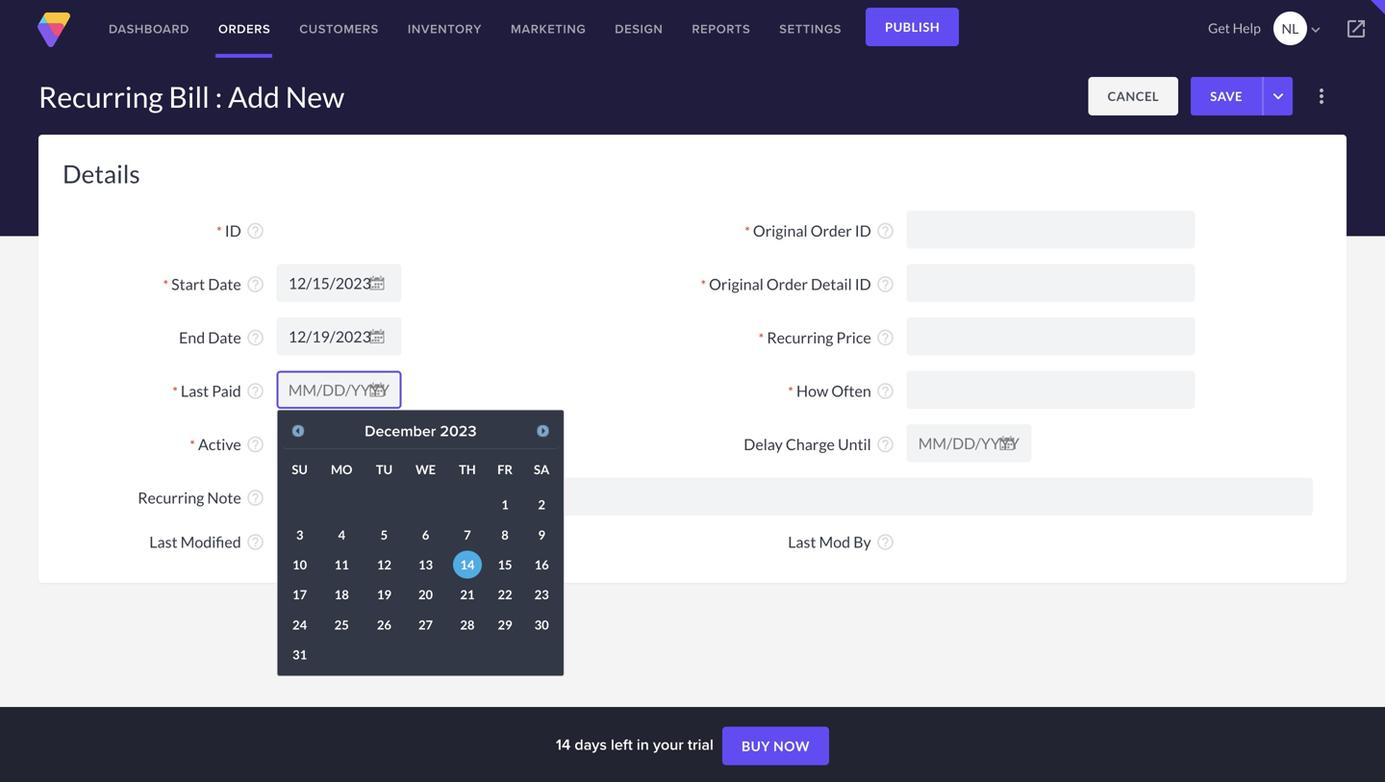 Task type: locate. For each thing, give the bounding box(es) containing it.
help_outline inside last modified help_outline
[[246, 533, 265, 552]]

original for help_outline
[[753, 221, 808, 240]]

save
[[1211, 89, 1243, 104]]

original left detail
[[709, 274, 764, 293]]


[[1345, 17, 1368, 40]]

* for * how often help_outline
[[788, 383, 794, 400]]

1 vertical spatial order
[[767, 274, 808, 293]]

* inside * recurring price help_outline
[[759, 330, 764, 346]]

* inside * original order detail id help_outline
[[701, 276, 706, 293]]

id
[[225, 221, 241, 240], [855, 221, 872, 240], [855, 274, 872, 293]]

date right end
[[208, 328, 241, 347]]

 link
[[1328, 0, 1386, 58]]

last left mod
[[788, 533, 816, 551]]

id up * start date help_outline
[[225, 221, 241, 240]]

help_outline inside * how often help_outline
[[876, 381, 895, 401]]

23
[[535, 587, 549, 603]]

more_vert
[[1311, 85, 1334, 108]]

* for * original order id help_outline
[[745, 223, 750, 239]]

help_outline inside "* last paid help_outline"
[[246, 381, 265, 401]]

9 link
[[527, 521, 556, 549]]

0 horizontal spatial order
[[767, 274, 808, 293]]

get help
[[1209, 20, 1261, 36]]

2 date from the top
[[208, 328, 241, 347]]

1 vertical spatial mm/dd/yyyy text field
[[277, 371, 402, 409]]

26 link
[[370, 611, 399, 639]]

3
[[296, 527, 303, 543]]

order inside * original order id help_outline
[[811, 221, 852, 240]]

date
[[208, 274, 241, 293], [208, 328, 241, 347]]

None text field
[[907, 211, 1196, 249], [907, 264, 1196, 302], [907, 211, 1196, 249], [907, 264, 1196, 302]]

original inside * original order detail id help_outline
[[709, 274, 764, 293]]

* inside "* last paid help_outline"
[[172, 383, 178, 400]]

last inside last mod by help_outline
[[788, 533, 816, 551]]

19
[[377, 587, 392, 603]]

14 up the 21
[[460, 557, 475, 573]]

settings
[[780, 20, 842, 38]]


[[1308, 21, 1325, 38]]

10 link
[[285, 551, 314, 579]]

MM/DD/YYYY text field
[[277, 318, 402, 356]]

0 vertical spatial date
[[208, 274, 241, 293]]

* inside * start date help_outline
[[163, 276, 168, 293]]

26
[[377, 617, 392, 633]]

6 link
[[411, 521, 440, 549]]

1 horizontal spatial 14
[[556, 733, 571, 756]]

publish
[[885, 19, 940, 35]]

until
[[838, 435, 872, 453]]

6
[[422, 527, 429, 543]]

recurring inside recurring note help_outline
[[138, 488, 204, 507]]

* recurring price help_outline
[[759, 328, 895, 347]]

save link
[[1191, 77, 1262, 115]]

date inside end date help_outline
[[208, 328, 241, 347]]

original inside * original order id help_outline
[[753, 221, 808, 240]]

19 link
[[370, 581, 399, 609]]

7
[[464, 527, 471, 543]]

1 horizontal spatial order
[[811, 221, 852, 240]]

4 link
[[327, 521, 356, 549]]

mod
[[819, 533, 851, 551]]

11 link
[[327, 551, 356, 579]]

22 link
[[491, 581, 520, 609]]

16 link
[[527, 551, 556, 579]]

20
[[419, 587, 433, 603]]

* inside * how often help_outline
[[788, 383, 794, 400]]

30
[[535, 617, 549, 633]]

recurring left note
[[138, 488, 204, 507]]

last mod by help_outline
[[788, 533, 895, 552]]

14 left the days
[[556, 733, 571, 756]]

* for * start date help_outline
[[163, 276, 168, 293]]

2 horizontal spatial last
[[788, 533, 816, 551]]

date inside * start date help_outline
[[208, 274, 241, 293]]

original
[[753, 221, 808, 240], [709, 274, 764, 293]]

help_outline inside end date help_outline
[[246, 328, 265, 347]]

id right detail
[[855, 274, 872, 293]]

help_outline inside the * id help_outline
[[246, 221, 265, 241]]

1 vertical spatial 14
[[556, 733, 571, 756]]

order
[[811, 221, 852, 240], [767, 274, 808, 293]]

help_outline inside * start date help_outline
[[246, 275, 265, 294]]

by
[[854, 533, 872, 551]]

29 link
[[491, 611, 520, 639]]

end
[[179, 328, 205, 347]]

1 horizontal spatial last
[[181, 381, 209, 400]]

we
[[416, 462, 436, 477]]

* id help_outline
[[217, 221, 265, 241]]

* inside * original order id help_outline
[[745, 223, 750, 239]]

31 link
[[285, 641, 314, 669]]

last for by
[[788, 533, 816, 551]]

15
[[498, 557, 512, 573]]

2 link
[[527, 491, 556, 519]]

recurring note help_outline
[[138, 488, 265, 508]]

help_outline
[[246, 221, 265, 241], [876, 221, 895, 241], [246, 275, 265, 294], [876, 275, 895, 294], [246, 328, 265, 347], [876, 328, 895, 347], [246, 381, 265, 401], [876, 381, 895, 401], [246, 435, 265, 454], [876, 435, 895, 454], [246, 488, 265, 508], [246, 533, 265, 552], [876, 533, 895, 552]]

0 vertical spatial 14
[[460, 557, 475, 573]]

id up * original order detail id help_outline at the right top of page
[[855, 221, 872, 240]]

31
[[293, 647, 307, 663]]

buy now link
[[723, 727, 830, 766]]

14 link
[[453, 551, 482, 579]]

original for id
[[709, 274, 764, 293]]

id inside * original order id help_outline
[[855, 221, 872, 240]]

order inside * original order detail id help_outline
[[767, 274, 808, 293]]

0 vertical spatial mm/dd/yyyy text field
[[277, 264, 402, 302]]

detail
[[811, 274, 852, 293]]

last left paid
[[181, 381, 209, 400]]

original up * original order detail id help_outline at the right top of page
[[753, 221, 808, 240]]

december 2023
[[365, 420, 477, 442]]

order up detail
[[811, 221, 852, 240]]

0 vertical spatial original
[[753, 221, 808, 240]]

* for * last paid help_outline
[[172, 383, 178, 400]]

1 vertical spatial date
[[208, 328, 241, 347]]

dashboard link
[[94, 0, 204, 58]]

None text field
[[907, 318, 1196, 356], [907, 371, 1196, 409], [277, 478, 1313, 516], [907, 318, 1196, 356], [907, 371, 1196, 409], [277, 478, 1313, 516]]

price
[[837, 328, 872, 347]]

last inside last modified help_outline
[[149, 533, 178, 551]]

1 vertical spatial recurring
[[767, 328, 834, 347]]

help_outline inside * original order detail id help_outline
[[876, 275, 895, 294]]

13
[[419, 557, 433, 573]]

* inside '* active help_outline'
[[190, 437, 195, 453]]

recurring up details
[[38, 79, 163, 114]]

12
[[377, 557, 392, 573]]

start
[[171, 274, 205, 293]]

1 vertical spatial original
[[709, 274, 764, 293]]

14 days left in your trial
[[556, 733, 718, 756]]

16
[[535, 557, 549, 573]]

last inside "* last paid help_outline"
[[181, 381, 209, 400]]

2
[[538, 497, 546, 513]]

2 vertical spatial recurring
[[138, 488, 204, 507]]

MM/DD/YYYY text field
[[277, 264, 402, 302], [277, 371, 402, 409], [907, 424, 1032, 462]]

13 link
[[411, 551, 440, 579]]

0 vertical spatial recurring
[[38, 79, 163, 114]]

last
[[181, 381, 209, 400], [149, 533, 178, 551], [788, 533, 816, 551]]

* original order id help_outline
[[745, 221, 895, 241]]

help_outline inside recurring note help_outline
[[246, 488, 265, 508]]

1 date from the top
[[208, 274, 241, 293]]

0 vertical spatial order
[[811, 221, 852, 240]]

last left modified
[[149, 533, 178, 551]]

left
[[611, 733, 633, 756]]

0 horizontal spatial last
[[149, 533, 178, 551]]

orders
[[218, 20, 271, 38]]

details
[[63, 159, 140, 189]]

0 horizontal spatial 14
[[460, 557, 475, 573]]

2 vertical spatial mm/dd/yyyy text field
[[907, 424, 1032, 462]]

recurring down * original order detail id help_outline at the right top of page
[[767, 328, 834, 347]]

order left detail
[[767, 274, 808, 293]]

date right start
[[208, 274, 241, 293]]

* inside the * id help_outline
[[217, 223, 222, 239]]

help_outline inside the delay charge until help_outline
[[876, 435, 895, 454]]

fr
[[498, 462, 513, 477]]



Task type: vqa. For each thing, say whether or not it's contained in the screenshot.
the bottom Site
no



Task type: describe. For each thing, give the bounding box(es) containing it.
more_vert button
[[1303, 77, 1341, 115]]

id inside * original order detail id help_outline
[[855, 274, 872, 293]]

add
[[228, 79, 280, 114]]

24
[[293, 617, 307, 633]]

17
[[293, 587, 307, 603]]

last for help_outline
[[149, 533, 178, 551]]

now
[[774, 738, 810, 755]]

delay
[[744, 435, 783, 453]]

* how often help_outline
[[788, 381, 895, 401]]

recurring for recurring note help_outline
[[138, 488, 204, 507]]

2023
[[440, 420, 477, 442]]

* for * recurring price help_outline
[[759, 330, 764, 346]]

inventory
[[408, 20, 482, 38]]

cancel link
[[1089, 77, 1179, 115]]

21
[[460, 587, 475, 603]]

4
[[338, 527, 345, 543]]

nl 
[[1282, 20, 1325, 38]]

30 link
[[527, 611, 556, 639]]

su
[[292, 462, 308, 477]]

27
[[419, 617, 433, 633]]

paid
[[212, 381, 241, 400]]

mo
[[331, 462, 353, 477]]

often
[[832, 381, 872, 400]]

last modified help_outline
[[149, 533, 265, 552]]

* for * original order detail id help_outline
[[701, 276, 706, 293]]

29
[[498, 617, 512, 633]]

design
[[615, 20, 663, 38]]

bill
[[169, 79, 210, 114]]

end date help_outline
[[179, 328, 265, 347]]

help_outline inside last mod by help_outline
[[876, 533, 895, 552]]

order for id
[[767, 274, 808, 293]]

buy
[[742, 738, 771, 755]]

* for * active help_outline
[[190, 437, 195, 453]]

reports
[[692, 20, 751, 38]]

marketing
[[511, 20, 586, 38]]

10
[[293, 557, 307, 573]]

help_outline inside * recurring price help_outline
[[876, 328, 895, 347]]

21 link
[[453, 581, 482, 609]]

* start date help_outline
[[163, 274, 265, 294]]

* for * id help_outline
[[217, 223, 222, 239]]

23 link
[[527, 581, 556, 609]]

20 link
[[411, 581, 440, 609]]

9
[[538, 527, 546, 543]]

tu
[[376, 462, 393, 477]]

nl
[[1282, 20, 1299, 37]]

charge
[[786, 435, 835, 453]]

recurring for recurring bill : add new
[[38, 79, 163, 114]]

18 link
[[327, 581, 356, 609]]

new
[[286, 79, 345, 114]]

id inside the * id help_outline
[[225, 221, 241, 240]]

14 for 14
[[460, 557, 475, 573]]

get
[[1209, 20, 1231, 36]]

your
[[653, 733, 684, 756]]

25 link
[[327, 611, 356, 639]]

active
[[198, 435, 241, 453]]

11
[[335, 557, 349, 573]]

help
[[1233, 20, 1261, 36]]

22
[[498, 587, 512, 603]]

3 link
[[285, 521, 314, 549]]

1
[[502, 497, 509, 513]]

* original order detail id help_outline
[[701, 274, 895, 294]]

12 link
[[370, 551, 399, 579]]

* active help_outline
[[190, 435, 265, 454]]

buy now
[[742, 738, 810, 755]]

5
[[381, 527, 388, 543]]

trial
[[688, 733, 714, 756]]

8 link
[[491, 521, 520, 549]]

:
[[215, 79, 222, 114]]

mm/dd/yyyy text field for detail
[[277, 264, 402, 302]]

24 link
[[285, 611, 314, 639]]

customers
[[300, 20, 379, 38]]

dashboard
[[109, 20, 190, 38]]

recurring bill : add new
[[38, 79, 345, 114]]

help_outline inside '* active help_outline'
[[246, 435, 265, 454]]

order for help_outline
[[811, 221, 852, 240]]

17 link
[[285, 581, 314, 609]]

help_outline inside * original order id help_outline
[[876, 221, 895, 241]]

sa
[[534, 462, 550, 477]]

1 link
[[491, 491, 520, 519]]

recurring inside * recurring price help_outline
[[767, 328, 834, 347]]

27 link
[[411, 611, 440, 639]]

modified
[[181, 533, 241, 551]]

25
[[335, 617, 349, 633]]

mm/dd/yyyy text field for help_outline
[[277, 371, 402, 409]]

14 for 14 days left in your trial
[[556, 733, 571, 756]]

15 link
[[491, 551, 520, 579]]

december
[[365, 420, 436, 442]]

* last paid help_outline
[[172, 381, 265, 401]]

in
[[637, 733, 649, 756]]



